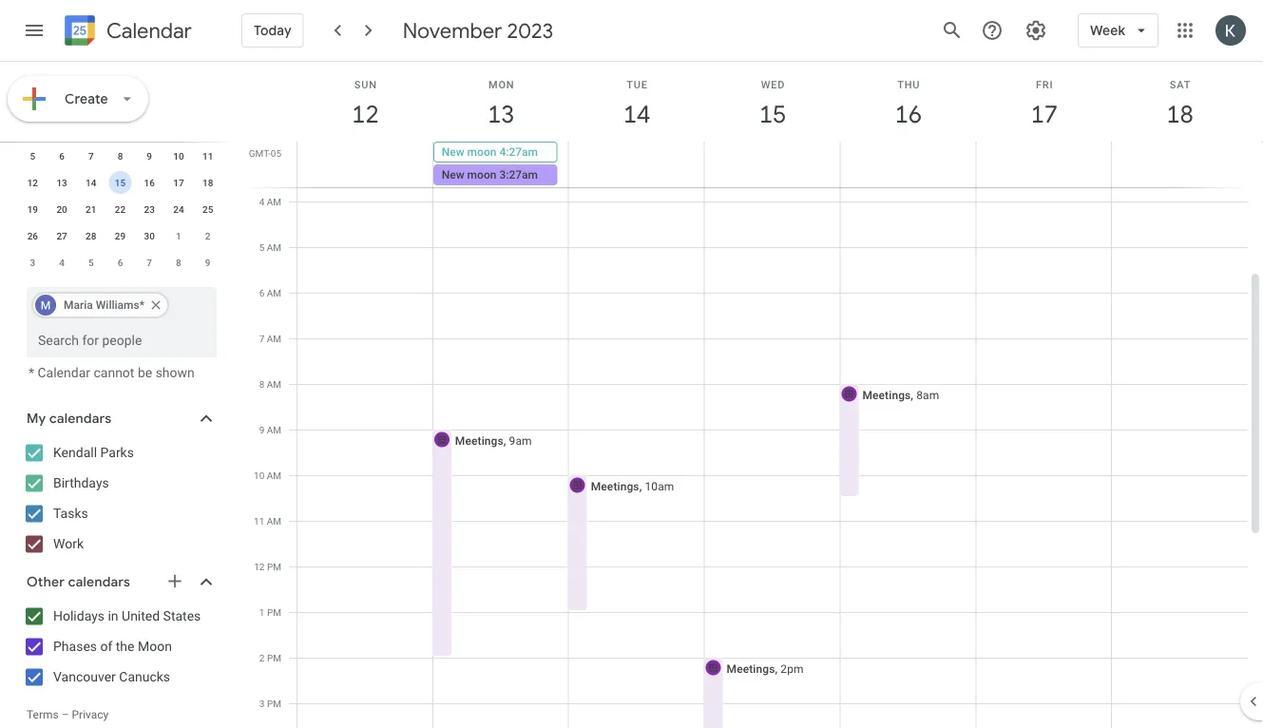 Task type: vqa. For each thing, say whether or not it's contained in the screenshot.


Task type: describe. For each thing, give the bounding box(es) containing it.
meetings , 8am
[[863, 388, 939, 402]]

0 horizontal spatial 7
[[88, 150, 94, 161]]

thu 16
[[894, 78, 921, 130]]

other calendars
[[27, 573, 130, 590]]

other
[[27, 573, 65, 590]]

today
[[254, 22, 292, 39]]

my calendars button
[[4, 403, 236, 433]]

birthdays
[[53, 475, 109, 491]]

27 element
[[50, 224, 73, 247]]

14 element
[[80, 171, 102, 193]]

cell containing new moon 4:27am
[[433, 142, 569, 187]]

support image
[[981, 19, 1004, 42]]

december 3 element
[[21, 250, 44, 273]]

3 for 3
[[30, 256, 35, 268]]

10 for 10 am
[[254, 470, 265, 481]]

meetings for meetings , 8am
[[863, 388, 911, 402]]

fri
[[1036, 78, 1054, 90]]

meetings , 10am
[[591, 480, 674, 493]]

row containing new moon 4:27am
[[289, 142, 1263, 187]]

december 4 element
[[50, 250, 73, 273]]

states
[[163, 608, 201, 624]]

of
[[100, 638, 112, 654]]

in
[[108, 608, 118, 624]]

terms
[[27, 707, 59, 721]]

sat
[[1170, 78, 1191, 90]]

15 inside cell
[[115, 176, 126, 188]]

privacy
[[72, 707, 109, 721]]

10 for 10
[[173, 150, 184, 161]]

4:27am
[[499, 145, 538, 159]]

14 link
[[615, 92, 659, 136]]

mon 13
[[486, 78, 515, 130]]

18 link
[[1158, 92, 1202, 136]]

the
[[116, 638, 135, 654]]

create
[[65, 90, 108, 107]]

26
[[27, 230, 38, 241]]

new moon 4:27am button
[[433, 142, 558, 163]]

moon
[[138, 638, 172, 654]]

meetings , 2pm
[[727, 662, 804, 675]]

other calendars button
[[4, 567, 236, 597]]

pm for 3 pm
[[267, 698, 281, 709]]

2 for 2
[[205, 230, 211, 241]]

17 element
[[167, 171, 190, 193]]

9 for 9 am
[[259, 424, 265, 435]]

12 for 12 pm
[[254, 561, 265, 572]]

24 element
[[167, 197, 190, 220]]

row containing 19
[[18, 195, 222, 222]]

8am
[[917, 388, 939, 402]]

am for 6 am
[[267, 287, 281, 299]]

meetings for meetings , 2pm
[[727, 662, 775, 675]]

5 am
[[259, 241, 281, 253]]

, for 10am
[[639, 480, 642, 493]]

30
[[144, 230, 155, 241]]

* for *
[[139, 298, 145, 311]]

cannot
[[94, 365, 134, 380]]

10 element
[[167, 144, 190, 167]]

thu
[[898, 78, 921, 90]]

kendall parks
[[53, 444, 134, 460]]

november
[[403, 17, 502, 44]]

0 horizontal spatial 5
[[30, 150, 35, 161]]

18 inside grid
[[1165, 98, 1193, 130]]

6 am
[[259, 287, 281, 299]]

my calendars list
[[4, 437, 236, 559]]

maria williams, selected option
[[31, 289, 169, 320]]

24
[[173, 203, 184, 214]]

2023
[[507, 17, 554, 44]]

* for * calendar cannot be shown
[[29, 365, 34, 380]]

december 1 element
[[167, 224, 190, 247]]

new moon 3:27am button
[[433, 164, 558, 185]]

december 7 element
[[138, 250, 161, 273]]

privacy link
[[72, 707, 109, 721]]

my calendars
[[27, 410, 112, 427]]

work
[[53, 536, 84, 551]]

4 am
[[259, 196, 281, 207]]

calendar heading
[[103, 18, 192, 44]]

9 am
[[259, 424, 281, 435]]

meetings for meetings , 10am
[[591, 480, 639, 493]]

row containing 12
[[18, 169, 222, 195]]

, for 2pm
[[775, 662, 778, 675]]

am for 7 am
[[267, 333, 281, 344]]

1 new from the top
[[442, 145, 465, 159]]

11 am
[[254, 515, 281, 527]]

22
[[115, 203, 126, 214]]

week button
[[1078, 8, 1159, 53]]

new moon 4:27am new moon 3:27am
[[442, 145, 538, 182]]

9 for 'december 9' element
[[205, 256, 211, 268]]

am for 11 am
[[267, 515, 281, 527]]

week
[[1090, 22, 1126, 39]]

4 for 4 am
[[259, 196, 265, 207]]

1 horizontal spatial 17
[[1030, 98, 1057, 130]]

0 vertical spatial 8
[[118, 150, 123, 161]]

main drawer image
[[23, 19, 46, 42]]

mon
[[489, 78, 515, 90]]

december 9 element
[[196, 250, 219, 273]]

wed 15
[[758, 78, 785, 130]]

gmt-
[[249, 147, 271, 159]]

row group containing 5
[[18, 116, 222, 275]]

tue 14
[[622, 78, 649, 130]]

28
[[86, 230, 96, 241]]

3:27am
[[499, 168, 538, 182]]

december 5 element
[[80, 250, 102, 273]]

5 for december 5 element
[[88, 256, 94, 268]]

23
[[144, 203, 155, 214]]

29 element
[[109, 224, 132, 247]]

10 am
[[254, 470, 281, 481]]

18 inside "element"
[[202, 176, 213, 188]]

create button
[[8, 76, 148, 122]]

9am
[[509, 434, 532, 447]]

1 pm
[[259, 607, 281, 618]]

30 element
[[138, 224, 161, 247]]

sun 12
[[351, 78, 378, 130]]

11 for 11
[[202, 150, 213, 161]]

terms link
[[27, 707, 59, 721]]

2 for 2 pm
[[259, 652, 265, 664]]

2 pm
[[259, 652, 281, 664]]

05
[[271, 147, 281, 159]]

gmt-05
[[249, 147, 281, 159]]

7 for december 7 element
[[147, 256, 152, 268]]

16 element
[[138, 171, 161, 193]]

parks
[[100, 444, 134, 460]]

8 am
[[259, 378, 281, 390]]

sun
[[354, 78, 377, 90]]



Task type: locate. For each thing, give the bounding box(es) containing it.
0 vertical spatial calendars
[[49, 410, 112, 427]]

am up 6 am
[[267, 241, 281, 253]]

holidays
[[53, 608, 105, 624]]

6
[[59, 150, 65, 161], [118, 256, 123, 268], [259, 287, 265, 299]]

row
[[289, 19, 1248, 728], [289, 142, 1263, 187], [18, 142, 222, 169], [18, 169, 222, 195], [18, 195, 222, 222], [18, 222, 222, 249], [18, 249, 222, 275]]

5 for 5 am
[[259, 241, 265, 253]]

1 vertical spatial 16
[[144, 176, 155, 188]]

19 element
[[21, 197, 44, 220]]

13 element
[[50, 171, 73, 193]]

3 inside row
[[30, 256, 35, 268]]

1 horizontal spatial 2
[[259, 652, 265, 664]]

16 link
[[887, 92, 931, 136]]

canucks
[[119, 669, 170, 684]]

pm up 2 pm
[[267, 607, 281, 618]]

2 inside row
[[205, 230, 211, 241]]

meetings
[[863, 388, 911, 402], [455, 434, 504, 447], [591, 480, 639, 493], [727, 662, 775, 675]]

pm down 2 pm
[[267, 698, 281, 709]]

1 horizontal spatial 18
[[1165, 98, 1193, 130]]

1 horizontal spatial calendar
[[106, 18, 192, 44]]

my
[[27, 410, 46, 427]]

1 horizontal spatial 1
[[259, 607, 265, 618]]

0 horizontal spatial 14
[[86, 176, 96, 188]]

calendars for other calendars
[[68, 573, 130, 590]]

1 down 24 element
[[176, 230, 181, 241]]

16 inside grid
[[894, 98, 921, 130]]

1 horizontal spatial 8
[[176, 256, 181, 268]]

1 vertical spatial 8
[[176, 256, 181, 268]]

11
[[202, 150, 213, 161], [254, 515, 265, 527]]

1 horizontal spatial 9
[[205, 256, 211, 268]]

6 up 7 am
[[259, 287, 265, 299]]

calendars inside dropdown button
[[49, 410, 112, 427]]

4 pm from the top
[[267, 698, 281, 709]]

3
[[30, 256, 35, 268], [259, 698, 265, 709]]

5 up 12 'element'
[[30, 150, 35, 161]]

27
[[56, 230, 67, 241]]

vancouver
[[53, 669, 116, 684]]

7
[[88, 150, 94, 161], [147, 256, 152, 268], [259, 333, 265, 344]]

15 cell
[[106, 169, 135, 195]]

selected people list box
[[27, 287, 217, 323]]

12 down 11 am
[[254, 561, 265, 572]]

0 vertical spatial 4
[[259, 196, 265, 207]]

20 element
[[50, 197, 73, 220]]

–
[[61, 707, 69, 721]]

17 link
[[1023, 92, 1066, 136]]

today button
[[241, 8, 304, 53]]

be
[[138, 365, 152, 380]]

2 new from the top
[[442, 168, 465, 182]]

0 horizontal spatial 2
[[205, 230, 211, 241]]

29
[[115, 230, 126, 241]]

calendars up the in
[[68, 573, 130, 590]]

17 up 24 at the top
[[173, 176, 184, 188]]

phases of the moon
[[53, 638, 172, 654]]

december 2 element
[[196, 224, 219, 247]]

19
[[27, 203, 38, 214]]

4 am from the top
[[267, 333, 281, 344]]

12 pm
[[254, 561, 281, 572]]

6 for 6 am
[[259, 287, 265, 299]]

* up "my"
[[29, 365, 34, 380]]

0 vertical spatial *
[[139, 298, 145, 311]]

12 link
[[344, 92, 387, 136]]

17 down fri
[[1030, 98, 1057, 130]]

12 inside 12 'element'
[[27, 176, 38, 188]]

12
[[351, 98, 378, 130], [27, 176, 38, 188], [254, 561, 265, 572]]

0 vertical spatial 9
[[147, 150, 152, 161]]

28 element
[[80, 224, 102, 247]]

tue
[[627, 78, 648, 90]]

12 element
[[21, 171, 44, 193]]

7 up 14 element
[[88, 150, 94, 161]]

, left 2pm
[[775, 662, 778, 675]]

0 vertical spatial 7
[[88, 150, 94, 161]]

1 vertical spatial 5
[[259, 241, 265, 253]]

9 up "16" element
[[147, 150, 152, 161]]

2 vertical spatial 6
[[259, 287, 265, 299]]

1 vertical spatial 7
[[147, 256, 152, 268]]

vancouver canucks
[[53, 669, 170, 684]]

3 down 26 "element"
[[30, 256, 35, 268]]

, left 9am at the bottom left of the page
[[504, 434, 506, 447]]

row containing 3
[[18, 249, 222, 275]]

1 inside december 1 element
[[176, 230, 181, 241]]

1 vertical spatial 10
[[254, 470, 265, 481]]

9 up 10 am
[[259, 424, 265, 435]]

2 pm from the top
[[267, 607, 281, 618]]

15 inside wed 15
[[758, 98, 785, 130]]

am for 4 am
[[267, 196, 281, 207]]

1 horizontal spatial 6
[[118, 256, 123, 268]]

18
[[1165, 98, 1193, 130], [202, 176, 213, 188]]

grid containing 12
[[243, 19, 1263, 728]]

0 horizontal spatial 3
[[30, 256, 35, 268]]

1 vertical spatial 6
[[118, 256, 123, 268]]

holidays in united states
[[53, 608, 201, 624]]

6 inside grid
[[259, 287, 265, 299]]

1 vertical spatial 17
[[173, 176, 184, 188]]

fri 17
[[1030, 78, 1057, 130]]

0 vertical spatial 3
[[30, 256, 35, 268]]

0 vertical spatial 6
[[59, 150, 65, 161]]

row containing 26
[[18, 222, 222, 249]]

new down new moon 4:27am button
[[442, 168, 465, 182]]

row containing 5
[[18, 142, 222, 169]]

4 up 5 am
[[259, 196, 265, 207]]

0 horizontal spatial 4
[[59, 256, 65, 268]]

3 for 3 pm
[[259, 698, 265, 709]]

, left 10am
[[639, 480, 642, 493]]

2 horizontal spatial 12
[[351, 98, 378, 130]]

12 down sun
[[351, 98, 378, 130]]

grid
[[243, 19, 1263, 728]]

pm for 2 pm
[[267, 652, 281, 664]]

pm for 1 pm
[[267, 607, 281, 618]]

0 horizontal spatial *
[[29, 365, 34, 380]]

1 for 1
[[176, 230, 181, 241]]

meetings , 9am
[[455, 434, 532, 447]]

1 vertical spatial 4
[[59, 256, 65, 268]]

0 horizontal spatial calendar
[[38, 365, 90, 380]]

8 for december 8 element
[[176, 256, 181, 268]]

1 horizontal spatial 14
[[622, 98, 649, 130]]

1 vertical spatial 11
[[254, 515, 265, 527]]

10
[[173, 150, 184, 161], [254, 470, 265, 481]]

0 vertical spatial 5
[[30, 150, 35, 161]]

13 link
[[479, 92, 523, 136]]

15 up '22'
[[115, 176, 126, 188]]

, for 8am
[[911, 388, 914, 402]]

0 horizontal spatial 12
[[27, 176, 38, 188]]

1 pm from the top
[[267, 561, 281, 572]]

new up new moon 3:27am button
[[442, 145, 465, 159]]

5
[[30, 150, 35, 161], [259, 241, 265, 253], [88, 256, 94, 268]]

meetings left 2pm
[[727, 662, 775, 675]]

*
[[139, 298, 145, 311], [29, 365, 34, 380]]

2 vertical spatial 8
[[259, 378, 265, 390]]

1 horizontal spatial 11
[[254, 515, 265, 527]]

moon up new moon 3:27am button
[[467, 145, 497, 159]]

moon down new moon 4:27am button
[[467, 168, 497, 182]]

11 element
[[196, 144, 219, 167]]

5 am from the top
[[267, 378, 281, 390]]

11 for 11 am
[[254, 515, 265, 527]]

10 up the 17 element
[[173, 150, 184, 161]]

6 up 13 element
[[59, 150, 65, 161]]

13 up 20
[[56, 176, 67, 188]]

* calendar cannot be shown
[[29, 365, 195, 380]]

1 vertical spatial 3
[[259, 698, 265, 709]]

1 for 1 pm
[[259, 607, 265, 618]]

Search for people text field
[[38, 323, 205, 357]]

13 down mon
[[486, 98, 514, 130]]

15 down wed
[[758, 98, 785, 130]]

7 up 8 am
[[259, 333, 265, 344]]

meetings left 8am
[[863, 388, 911, 402]]

november 2023
[[403, 17, 554, 44]]

1 vertical spatial 18
[[202, 176, 213, 188]]

1 vertical spatial 12
[[27, 176, 38, 188]]

4
[[259, 196, 265, 207], [59, 256, 65, 268]]

2 down 1 pm
[[259, 652, 265, 664]]

2 vertical spatial 5
[[88, 256, 94, 268]]

, for 9am
[[504, 434, 506, 447]]

1 vertical spatial new
[[442, 168, 465, 182]]

2 vertical spatial 12
[[254, 561, 265, 572]]

phases
[[53, 638, 97, 654]]

21
[[86, 203, 96, 214]]

row containing meetings
[[289, 19, 1248, 728]]

am up 7 am
[[267, 287, 281, 299]]

14 down tue
[[622, 98, 649, 130]]

0 horizontal spatial 17
[[173, 176, 184, 188]]

7 am from the top
[[267, 470, 281, 481]]

1 horizontal spatial 7
[[147, 256, 152, 268]]

, left 8am
[[911, 388, 914, 402]]

1 horizontal spatial 5
[[88, 256, 94, 268]]

14 up 21
[[86, 176, 96, 188]]

2 vertical spatial 9
[[259, 424, 265, 435]]

1 vertical spatial 15
[[115, 176, 126, 188]]

25 element
[[196, 197, 219, 220]]

1 vertical spatial 14
[[86, 176, 96, 188]]

shown
[[156, 365, 195, 380]]

calendar element
[[61, 11, 192, 53]]

7 inside grid
[[259, 333, 265, 344]]

0 horizontal spatial 8
[[118, 150, 123, 161]]

11 down 10 am
[[254, 515, 265, 527]]

0 vertical spatial 16
[[894, 98, 921, 130]]

2 horizontal spatial 7
[[259, 333, 265, 344]]

8 for 8 am
[[259, 378, 265, 390]]

am up 8 am
[[267, 333, 281, 344]]

6 down 29 element
[[118, 256, 123, 268]]

10 up 11 am
[[254, 470, 265, 481]]

pm up 1 pm
[[267, 561, 281, 572]]

11 up 18 "element"
[[202, 150, 213, 161]]

calendar up create
[[106, 18, 192, 44]]

6 for the december 6 element
[[118, 256, 123, 268]]

0 vertical spatial 14
[[622, 98, 649, 130]]

1 vertical spatial *
[[29, 365, 34, 380]]

1 horizontal spatial 12
[[254, 561, 265, 572]]

1 horizontal spatial 16
[[894, 98, 921, 130]]

2 horizontal spatial 9
[[259, 424, 265, 435]]

sat 18
[[1165, 78, 1193, 130]]

* up search for people text box
[[139, 298, 145, 311]]

pm for 12 pm
[[267, 561, 281, 572]]

1 vertical spatial 9
[[205, 256, 211, 268]]

0 vertical spatial 10
[[173, 150, 184, 161]]

december 6 element
[[109, 250, 132, 273]]

1 inside grid
[[259, 607, 265, 618]]

5 up 6 am
[[259, 241, 265, 253]]

1 down 12 pm
[[259, 607, 265, 618]]

2 vertical spatial 7
[[259, 333, 265, 344]]

0 vertical spatial new
[[442, 145, 465, 159]]

7 down 30 element
[[147, 256, 152, 268]]

16 inside row
[[144, 176, 155, 188]]

12 up "19"
[[27, 176, 38, 188]]

None search field
[[0, 279, 236, 380]]

9 inside grid
[[259, 424, 265, 435]]

1 vertical spatial 1
[[259, 607, 265, 618]]

am for 9 am
[[267, 424, 281, 435]]

meetings left 9am at the bottom left of the page
[[455, 434, 504, 447]]

wed
[[761, 78, 785, 90]]

0 horizontal spatial 6
[[59, 150, 65, 161]]

0 horizontal spatial 1
[[176, 230, 181, 241]]

pm up "3 pm"
[[267, 652, 281, 664]]

1 moon from the top
[[467, 145, 497, 159]]

8 up the 9 am at the left
[[259, 378, 265, 390]]

1 horizontal spatial 4
[[259, 196, 265, 207]]

calendar
[[106, 18, 192, 44], [38, 365, 90, 380]]

0 vertical spatial 12
[[351, 98, 378, 130]]

united
[[122, 608, 160, 624]]

0 vertical spatial moon
[[467, 145, 497, 159]]

26 element
[[21, 224, 44, 247]]

1 horizontal spatial 15
[[758, 98, 785, 130]]

am
[[267, 196, 281, 207], [267, 241, 281, 253], [267, 287, 281, 299], [267, 333, 281, 344], [267, 378, 281, 390], [267, 424, 281, 435], [267, 470, 281, 481], [267, 515, 281, 527]]

7 am
[[259, 333, 281, 344]]

14
[[622, 98, 649, 130], [86, 176, 96, 188]]

11 inside 'element'
[[202, 150, 213, 161]]

20
[[56, 203, 67, 214]]

0 vertical spatial 2
[[205, 230, 211, 241]]

13 inside mon 13
[[486, 98, 514, 130]]

21 element
[[80, 197, 102, 220]]

0 vertical spatial 1
[[176, 230, 181, 241]]

16 down thu
[[894, 98, 921, 130]]

14 inside row
[[86, 176, 96, 188]]

0 horizontal spatial 18
[[202, 176, 213, 188]]

am for 5 am
[[267, 241, 281, 253]]

0 horizontal spatial 16
[[144, 176, 155, 188]]

settings menu image
[[1025, 19, 1048, 42]]

am up 5 am
[[267, 196, 281, 207]]

1
[[176, 230, 181, 241], [259, 607, 265, 618]]

new
[[442, 145, 465, 159], [442, 168, 465, 182]]

3 pm
[[259, 698, 281, 709]]

calendars inside dropdown button
[[68, 573, 130, 590]]

0 vertical spatial 18
[[1165, 98, 1193, 130]]

2 inside grid
[[259, 652, 265, 664]]

2 horizontal spatial 6
[[259, 287, 265, 299]]

,
[[911, 388, 914, 402], [504, 434, 506, 447], [639, 480, 642, 493], [775, 662, 778, 675]]

3 am from the top
[[267, 287, 281, 299]]

am for 8 am
[[267, 378, 281, 390]]

0 horizontal spatial 13
[[56, 176, 67, 188]]

add other calendars image
[[165, 571, 184, 590]]

25
[[202, 203, 213, 214]]

1 vertical spatial calendar
[[38, 365, 90, 380]]

7 for 7 am
[[259, 333, 265, 344]]

row group
[[18, 116, 222, 275]]

22 element
[[109, 197, 132, 220]]

16 up '23'
[[144, 176, 155, 188]]

terms – privacy
[[27, 707, 109, 721]]

15 link
[[751, 92, 795, 136]]

3 down 2 pm
[[259, 698, 265, 709]]

am for 10 am
[[267, 470, 281, 481]]

8 down december 1 element
[[176, 256, 181, 268]]

2pm
[[781, 662, 804, 675]]

14 inside grid
[[622, 98, 649, 130]]

1 horizontal spatial 13
[[486, 98, 514, 130]]

meetings for meetings , 9am
[[455, 434, 504, 447]]

1 horizontal spatial 10
[[254, 470, 265, 481]]

1 am from the top
[[267, 196, 281, 207]]

9
[[147, 150, 152, 161], [205, 256, 211, 268], [259, 424, 265, 435]]

december 8 element
[[167, 250, 190, 273]]

5 down 28 element
[[88, 256, 94, 268]]

other calendars list
[[4, 601, 236, 692]]

cell
[[298, 19, 433, 728], [431, 19, 569, 728], [567, 19, 705, 728], [703, 19, 841, 728], [839, 19, 977, 728], [977, 19, 1112, 728], [1112, 19, 1248, 728], [298, 142, 433, 187], [433, 142, 569, 187], [569, 142, 705, 187], [705, 142, 840, 187], [840, 142, 976, 187], [976, 142, 1112, 187], [1112, 142, 1247, 187]]

1 vertical spatial 13
[[56, 176, 67, 188]]

0 vertical spatial 11
[[202, 150, 213, 161]]

18 element
[[196, 171, 219, 193]]

18 down sat
[[1165, 98, 1193, 130]]

* inside maria williams, selected option
[[139, 298, 145, 311]]

12 for 12 'element'
[[27, 176, 38, 188]]

4 for 4
[[59, 256, 65, 268]]

2 horizontal spatial 8
[[259, 378, 265, 390]]

0 horizontal spatial 10
[[173, 150, 184, 161]]

4 down 27 element
[[59, 256, 65, 268]]

1 horizontal spatial *
[[139, 298, 145, 311]]

0 vertical spatial 17
[[1030, 98, 1057, 130]]

0 horizontal spatial 9
[[147, 150, 152, 161]]

2 am from the top
[[267, 241, 281, 253]]

2 down 25 element
[[205, 230, 211, 241]]

15
[[758, 98, 785, 130], [115, 176, 126, 188]]

calendar up my calendars
[[38, 365, 90, 380]]

0 horizontal spatial 15
[[115, 176, 126, 188]]

calendars up kendall
[[49, 410, 112, 427]]

1 vertical spatial moon
[[467, 168, 497, 182]]

0 vertical spatial 15
[[758, 98, 785, 130]]

8 up 15 element
[[118, 150, 123, 161]]

0 vertical spatial calendar
[[106, 18, 192, 44]]

13
[[486, 98, 514, 130], [56, 176, 67, 188]]

am up 12 pm
[[267, 515, 281, 527]]

10am
[[645, 480, 674, 493]]

4 inside row
[[59, 256, 65, 268]]

am up the 9 am at the left
[[267, 378, 281, 390]]

calendars
[[49, 410, 112, 427], [68, 573, 130, 590]]

2 moon from the top
[[467, 168, 497, 182]]

2
[[205, 230, 211, 241], [259, 652, 265, 664]]

0 vertical spatial 13
[[486, 98, 514, 130]]

1 vertical spatial 2
[[259, 652, 265, 664]]

23 element
[[138, 197, 161, 220]]

6 am from the top
[[267, 424, 281, 435]]

15 element
[[109, 171, 132, 193]]

8 am from the top
[[267, 515, 281, 527]]

tasks
[[53, 505, 88, 521]]

4 inside grid
[[259, 196, 265, 207]]

am down 8 am
[[267, 424, 281, 435]]

2 horizontal spatial 5
[[259, 241, 265, 253]]

calendars for my calendars
[[49, 410, 112, 427]]

18 up 25
[[202, 176, 213, 188]]

0 horizontal spatial 11
[[202, 150, 213, 161]]

am down the 9 am at the left
[[267, 470, 281, 481]]

1 vertical spatial calendars
[[68, 573, 130, 590]]

kendall
[[53, 444, 97, 460]]

meetings left 10am
[[591, 480, 639, 493]]

1 horizontal spatial 3
[[259, 698, 265, 709]]

9 down december 2 element
[[205, 256, 211, 268]]

none search field containing * calendar cannot be shown
[[0, 279, 236, 380]]

3 pm from the top
[[267, 652, 281, 664]]



